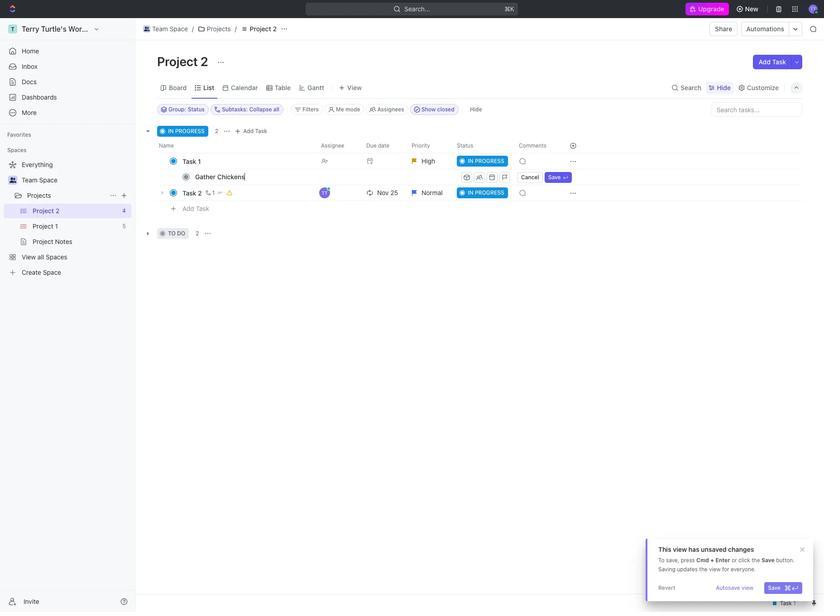 Task type: locate. For each thing, give the bounding box(es) containing it.
in up name
[[168, 128, 174, 135]]

0 horizontal spatial tt
[[322, 190, 328, 196]]

projects
[[207, 25, 231, 33], [27, 192, 51, 199]]

gantt
[[308, 84, 324, 91]]

1 horizontal spatial project 2
[[157, 54, 211, 69]]

1 vertical spatial the
[[700, 566, 708, 573]]

add
[[759, 58, 771, 66], [243, 128, 254, 135], [183, 205, 194, 212]]

1 in progress button from the top
[[452, 153, 514, 169]]

1 vertical spatial status
[[457, 142, 474, 149]]

view inside button
[[347, 84, 362, 91]]

1 vertical spatial save
[[762, 557, 775, 564]]

0 vertical spatial view
[[347, 84, 362, 91]]

project notes
[[33, 238, 72, 246]]

view down everyone.
[[742, 585, 754, 592]]

+
[[711, 557, 715, 564]]

inbox link
[[4, 59, 131, 74]]

save left button.
[[762, 557, 775, 564]]

table
[[275, 84, 291, 91]]

2 vertical spatial in progress
[[468, 189, 505, 196]]

add for the left the add task button
[[183, 205, 194, 212]]

1 horizontal spatial tt button
[[807, 2, 821, 16]]

0 horizontal spatial all
[[38, 253, 44, 261]]

2 horizontal spatial add task
[[759, 58, 787, 66]]

gantt link
[[306, 81, 324, 94]]

1 vertical spatial 1
[[212, 189, 215, 196]]

add task button up customize
[[754, 55, 792, 69]]

add task down task 2
[[183, 205, 209, 212]]

1 / from the left
[[192, 25, 194, 33]]

upgrade
[[699, 5, 725, 13]]

user group image
[[144, 27, 150, 31], [9, 178, 16, 183]]

0 horizontal spatial /
[[192, 25, 194, 33]]

list link
[[202, 81, 214, 94]]

closed
[[438, 106, 455, 113]]

create space
[[22, 269, 61, 276]]

0 horizontal spatial 1
[[55, 222, 58, 230]]

normal
[[422, 189, 443, 197]]

hide inside button
[[470, 106, 482, 113]]

1 for task 1
[[198, 157, 201, 165]]

save button right "cancel" button
[[545, 172, 572, 183]]

save inside this view has unsaved changes to save, press cmd + enter or click the save button. saving updates the view for everyone.
[[762, 557, 775, 564]]

2 horizontal spatial view
[[742, 585, 754, 592]]

project 1
[[33, 222, 58, 230]]

status inside status "dropdown button"
[[457, 142, 474, 149]]

customize
[[748, 84, 779, 91]]

2 horizontal spatial 1
[[212, 189, 215, 196]]

assignee button
[[316, 139, 361, 153]]

view up save,
[[673, 546, 687, 554]]

the right click
[[752, 557, 761, 564]]

hide right search
[[717, 84, 731, 91]]

0 vertical spatial team space
[[152, 25, 188, 33]]

0 horizontal spatial status
[[188, 106, 205, 113]]

1 vertical spatial user group image
[[9, 178, 16, 183]]

project 2 link
[[239, 24, 279, 34], [33, 204, 119, 218]]

1 vertical spatial tt button
[[316, 185, 361, 201]]

progress for normal
[[475, 189, 505, 196]]

button.
[[777, 557, 795, 564]]

press
[[681, 557, 695, 564]]

project inside project 1 link
[[33, 222, 53, 230]]

1 horizontal spatial hide
[[717, 84, 731, 91]]

project for 'project 2' link to the left
[[33, 207, 54, 215]]

1 inside the sidebar navigation
[[55, 222, 58, 230]]

add task button down task 2
[[179, 203, 213, 214]]

1 vertical spatial in progress button
[[452, 185, 514, 201]]

new button
[[733, 2, 764, 16]]

1 horizontal spatial team
[[152, 25, 168, 33]]

1 vertical spatial progress
[[475, 158, 505, 164]]

2 in progress button from the top
[[452, 185, 514, 201]]

save down button.
[[769, 585, 781, 592]]

1 for project 1
[[55, 222, 58, 230]]

1 vertical spatial project 2
[[157, 54, 211, 69]]

comments
[[519, 142, 547, 149]]

0 horizontal spatial add task
[[183, 205, 209, 212]]

view inside button
[[742, 585, 754, 592]]

1 horizontal spatial view
[[347, 84, 362, 91]]

0 horizontal spatial project 2
[[33, 207, 59, 215]]

0 vertical spatial spaces
[[7, 147, 26, 154]]

calendar link
[[229, 81, 258, 94]]

1 vertical spatial in
[[468, 158, 474, 164]]

autosave view
[[716, 585, 754, 592]]

add task button
[[754, 55, 792, 69], [233, 126, 271, 137], [179, 203, 213, 214]]

view button
[[336, 81, 365, 94]]

view
[[673, 546, 687, 554], [710, 566, 721, 573], [742, 585, 754, 592]]

spaces down the 'project notes'
[[46, 253, 67, 261]]

1 vertical spatial in progress
[[468, 158, 505, 164]]

unsaved
[[701, 546, 727, 554]]

view up mode
[[347, 84, 362, 91]]

2 horizontal spatial add
[[759, 58, 771, 66]]

in progress button for normal
[[452, 185, 514, 201]]

due date
[[367, 142, 390, 149]]

in for normal
[[468, 189, 474, 196]]

view button
[[336, 77, 365, 98]]

add task
[[759, 58, 787, 66], [243, 128, 267, 135], [183, 205, 209, 212]]

2
[[273, 25, 277, 33], [201, 54, 208, 69], [215, 128, 218, 135], [198, 189, 202, 197], [56, 207, 59, 215], [196, 230, 199, 237]]

1 vertical spatial team space
[[22, 176, 57, 184]]

0 vertical spatial add
[[759, 58, 771, 66]]

all up create space
[[38, 253, 44, 261]]

automations button
[[742, 22, 789, 36]]

0 vertical spatial all
[[274, 106, 280, 113]]

view up create
[[22, 253, 36, 261]]

add up "name" dropdown button
[[243, 128, 254, 135]]

project notes link
[[33, 235, 130, 249]]

in down status "dropdown button"
[[468, 158, 474, 164]]

2 vertical spatial progress
[[475, 189, 505, 196]]

space
[[170, 25, 188, 33], [39, 176, 57, 184], [43, 269, 61, 276]]

add task up customize
[[759, 58, 787, 66]]

1 horizontal spatial team space
[[152, 25, 188, 33]]

1 horizontal spatial /
[[235, 25, 237, 33]]

name button
[[157, 139, 316, 153]]

0 vertical spatial projects
[[207, 25, 231, 33]]

enter
[[716, 557, 731, 564]]

tt button
[[807, 2, 821, 16], [316, 185, 361, 201]]

2 inside the sidebar navigation
[[56, 207, 59, 215]]

progress
[[175, 128, 205, 135], [475, 158, 505, 164], [475, 189, 505, 196]]

0 horizontal spatial save button
[[545, 172, 572, 183]]

1 vertical spatial team
[[22, 176, 38, 184]]

task
[[773, 58, 787, 66], [255, 128, 267, 135], [183, 157, 196, 165], [183, 189, 196, 197], [196, 205, 209, 212]]

0 vertical spatial view
[[673, 546, 687, 554]]

add task button up "name" dropdown button
[[233, 126, 271, 137]]

view inside the sidebar navigation
[[22, 253, 36, 261]]

0 horizontal spatial team
[[22, 176, 38, 184]]

add up customize
[[759, 58, 771, 66]]

2 vertical spatial in
[[468, 189, 474, 196]]

t
[[11, 26, 14, 32]]

0 vertical spatial team
[[152, 25, 168, 33]]

updates
[[677, 566, 698, 573]]

0 vertical spatial project 2
[[250, 25, 277, 33]]

1 vertical spatial all
[[38, 253, 44, 261]]

project inside project notes "link"
[[33, 238, 53, 246]]

0 horizontal spatial hide
[[470, 106, 482, 113]]

view all spaces link
[[4, 250, 130, 265]]

save button down button.
[[765, 583, 803, 594]]

project for project notes "link"
[[33, 238, 53, 246]]

save right cancel
[[549, 174, 561, 181]]

0 vertical spatial team space link
[[141, 24, 190, 34]]

group:
[[169, 106, 186, 113]]

1 horizontal spatial all
[[274, 106, 280, 113]]

hide right closed on the right
[[470, 106, 482, 113]]

upgrade link
[[686, 3, 729, 15]]

team space inside the sidebar navigation
[[22, 176, 57, 184]]

0 horizontal spatial view
[[673, 546, 687, 554]]

0 horizontal spatial projects link
[[27, 188, 106, 203]]

task up customize
[[773, 58, 787, 66]]

1 up the 'project notes'
[[55, 222, 58, 230]]

2 vertical spatial add task
[[183, 205, 209, 212]]

view down +
[[710, 566, 721, 573]]

1 vertical spatial tt
[[322, 190, 328, 196]]

1 horizontal spatial user group image
[[144, 27, 150, 31]]

0 vertical spatial status
[[188, 106, 205, 113]]

hide
[[717, 84, 731, 91], [470, 106, 482, 113]]

1 vertical spatial projects link
[[27, 188, 106, 203]]

1 up task 2
[[198, 157, 201, 165]]

team space
[[152, 25, 188, 33], [22, 176, 57, 184]]

status right group:
[[188, 106, 205, 113]]

1 vertical spatial projects
[[27, 192, 51, 199]]

0 horizontal spatial projects
[[27, 192, 51, 199]]

⌘k
[[505, 5, 515, 13]]

1 horizontal spatial add task
[[243, 128, 267, 135]]

all right collapse
[[274, 106, 280, 113]]

assignees
[[378, 106, 404, 113]]

1 horizontal spatial the
[[752, 557, 761, 564]]

0 vertical spatial hide
[[717, 84, 731, 91]]

add down task 2
[[183, 205, 194, 212]]

0 horizontal spatial add
[[183, 205, 194, 212]]

more button
[[4, 106, 131, 120]]

date
[[378, 142, 390, 149]]

table link
[[273, 81, 291, 94]]

comments button
[[514, 139, 559, 153]]

2 vertical spatial project 2
[[33, 207, 59, 215]]

group: status
[[169, 106, 205, 113]]

0 horizontal spatial team space link
[[22, 173, 130, 188]]

1 horizontal spatial 1
[[198, 157, 201, 165]]

save button
[[545, 172, 572, 183], [765, 583, 803, 594]]

1 vertical spatial team space link
[[22, 173, 130, 188]]

tree containing everything
[[4, 158, 131, 280]]

1 vertical spatial save button
[[765, 583, 803, 594]]

0 vertical spatial in
[[168, 128, 174, 135]]

0 horizontal spatial spaces
[[7, 147, 26, 154]]

0 vertical spatial tt button
[[807, 2, 821, 16]]

in right the normal
[[468, 189, 474, 196]]

1 vertical spatial project 2 link
[[33, 204, 119, 218]]

2 vertical spatial space
[[43, 269, 61, 276]]

2 vertical spatial view
[[742, 585, 754, 592]]

1 vertical spatial hide
[[470, 106, 482, 113]]

invite
[[24, 598, 39, 606]]

0 horizontal spatial user group image
[[9, 178, 16, 183]]

in for high
[[468, 158, 474, 164]]

1 horizontal spatial status
[[457, 142, 474, 149]]

1 right task 2
[[212, 189, 215, 196]]

this
[[659, 546, 672, 554]]

1 horizontal spatial tt
[[811, 6, 817, 11]]

add task down subtasks: collapse all
[[243, 128, 267, 135]]

in
[[168, 128, 174, 135], [468, 158, 474, 164], [468, 189, 474, 196]]

high
[[422, 157, 435, 165]]

0 vertical spatial 1
[[198, 157, 201, 165]]

save,
[[666, 557, 680, 564]]

task 2
[[183, 189, 202, 197]]

1 horizontal spatial add task button
[[233, 126, 271, 137]]

home
[[22, 47, 39, 55]]

space inside create space link
[[43, 269, 61, 276]]

add task for the left the add task button
[[183, 205, 209, 212]]

more
[[22, 109, 37, 116]]

0 vertical spatial add task button
[[754, 55, 792, 69]]

1 vertical spatial add
[[243, 128, 254, 135]]

spaces down favorites button
[[7, 147, 26, 154]]

tt
[[811, 6, 817, 11], [322, 190, 328, 196]]

0 vertical spatial save button
[[545, 172, 572, 183]]

task 1 link
[[180, 155, 314, 168]]

0 vertical spatial project 2 link
[[239, 24, 279, 34]]

tree
[[4, 158, 131, 280]]

status right priority dropdown button
[[457, 142, 474, 149]]

share button
[[710, 22, 738, 36]]

view for autosave
[[742, 585, 754, 592]]

project 2 inside the sidebar navigation
[[33, 207, 59, 215]]

in progress for high
[[468, 158, 505, 164]]

the down cmd
[[700, 566, 708, 573]]

customize button
[[736, 81, 782, 94]]

cancel
[[522, 174, 540, 181]]

in progress
[[168, 128, 205, 135], [468, 158, 505, 164], [468, 189, 505, 196]]



Task type: describe. For each thing, give the bounding box(es) containing it.
1 horizontal spatial team space link
[[141, 24, 190, 34]]

hide button
[[706, 81, 734, 94]]

0 vertical spatial tt
[[811, 6, 817, 11]]

task down collapse
[[255, 128, 267, 135]]

Task name or type '/' for commands text field
[[195, 169, 460, 184]]

2 / from the left
[[235, 25, 237, 33]]

4
[[122, 208, 126, 214]]

everyone.
[[731, 566, 756, 573]]

project for project 1 link
[[33, 222, 53, 230]]

show
[[422, 106, 436, 113]]

1 vertical spatial spaces
[[46, 253, 67, 261]]

1 vertical spatial add task
[[243, 128, 267, 135]]

0 vertical spatial in progress
[[168, 128, 205, 135]]

0 horizontal spatial the
[[700, 566, 708, 573]]

5
[[123, 223, 126, 230]]

autosave view button
[[713, 583, 758, 594]]

automations
[[747, 25, 785, 33]]

1 horizontal spatial add
[[243, 128, 254, 135]]

in progress for normal
[[468, 189, 505, 196]]

status button
[[452, 139, 514, 153]]

0 vertical spatial projects link
[[196, 24, 233, 34]]

to
[[168, 230, 176, 237]]

projects link inside the sidebar navigation
[[27, 188, 106, 203]]

sidebar navigation
[[0, 18, 137, 613]]

notes
[[55, 238, 72, 246]]

me mode
[[336, 106, 360, 113]]

1 horizontal spatial save button
[[765, 583, 803, 594]]

0 horizontal spatial project 2 link
[[33, 204, 119, 218]]

task up task 2
[[183, 157, 196, 165]]

to
[[659, 557, 665, 564]]

cmd
[[697, 557, 710, 564]]

click
[[739, 557, 751, 564]]

workspace
[[68, 25, 106, 33]]

progress for high
[[475, 158, 505, 164]]

hide button
[[467, 104, 486, 115]]

add for right the add task button
[[759, 58, 771, 66]]

do
[[177, 230, 185, 237]]

create
[[22, 269, 41, 276]]

view for view
[[347, 84, 362, 91]]

add task for right the add task button
[[759, 58, 787, 66]]

show closed button
[[410, 104, 459, 115]]

subtasks:
[[222, 106, 248, 113]]

task 1
[[183, 157, 201, 165]]

assignees button
[[366, 104, 409, 115]]

task left 1 button
[[183, 189, 196, 197]]

0 vertical spatial space
[[170, 25, 188, 33]]

0 horizontal spatial add task button
[[179, 203, 213, 214]]

0 vertical spatial user group image
[[144, 27, 150, 31]]

priority button
[[406, 139, 452, 153]]

task down 1 button
[[196, 205, 209, 212]]

saving
[[659, 566, 676, 573]]

assignee
[[321, 142, 345, 149]]

or
[[732, 557, 737, 564]]

calendar
[[231, 84, 258, 91]]

1 vertical spatial add task button
[[233, 126, 271, 137]]

2 horizontal spatial add task button
[[754, 55, 792, 69]]

everything
[[22, 161, 53, 169]]

mode
[[346, 106, 360, 113]]

board
[[169, 84, 187, 91]]

0 vertical spatial progress
[[175, 128, 205, 135]]

cancel button
[[518, 172, 543, 183]]

this view has unsaved changes to save, press cmd + enter or click the save button. saving updates the view for everyone.
[[659, 546, 795, 573]]

autosave
[[716, 585, 741, 592]]

inbox
[[22, 63, 38, 70]]

1 inside button
[[212, 189, 215, 196]]

revert
[[659, 585, 676, 592]]

hide inside dropdown button
[[717, 84, 731, 91]]

priority
[[412, 142, 430, 149]]

name
[[159, 142, 174, 149]]

normal button
[[406, 185, 452, 201]]

2 vertical spatial save
[[769, 585, 781, 592]]

1 vertical spatial space
[[39, 176, 57, 184]]

0 vertical spatial save
[[549, 174, 561, 181]]

view all spaces
[[22, 253, 67, 261]]

terry turtle's workspace
[[22, 25, 106, 33]]

dashboards
[[22, 93, 57, 101]]

tree inside the sidebar navigation
[[4, 158, 131, 280]]

terry
[[22, 25, 39, 33]]

Search tasks... text field
[[712, 103, 802, 116]]

dashboards link
[[4, 90, 131, 105]]

create space link
[[4, 266, 130, 280]]

changes
[[729, 546, 755, 554]]

due date button
[[361, 139, 406, 153]]

user group image inside the sidebar navigation
[[9, 178, 16, 183]]

view for this
[[673, 546, 687, 554]]

turtle's
[[41, 25, 67, 33]]

me mode button
[[325, 104, 364, 115]]

1 horizontal spatial project 2 link
[[239, 24, 279, 34]]

1 vertical spatial view
[[710, 566, 721, 573]]

projects inside tree
[[27, 192, 51, 199]]

view for view all spaces
[[22, 253, 36, 261]]

filters button
[[291, 104, 323, 115]]

favorites button
[[4, 130, 35, 140]]

revert button
[[655, 583, 679, 594]]

has
[[689, 546, 700, 554]]

home link
[[4, 44, 131, 58]]

0 horizontal spatial tt button
[[316, 185, 361, 201]]

me
[[336, 106, 344, 113]]

share
[[715, 25, 733, 33]]

to do
[[168, 230, 185, 237]]

1 button
[[204, 188, 216, 198]]

all inside the sidebar navigation
[[38, 253, 44, 261]]

search button
[[669, 81, 705, 94]]

team inside the sidebar navigation
[[22, 176, 38, 184]]

collapse
[[249, 106, 272, 113]]

search
[[681, 84, 702, 91]]

in progress button for high
[[452, 153, 514, 169]]

search...
[[405, 5, 431, 13]]

list
[[204, 84, 214, 91]]

due
[[367, 142, 377, 149]]

project 1 link
[[33, 219, 119, 234]]

new
[[746, 5, 759, 13]]

favorites
[[7, 131, 31, 138]]

terry turtle's workspace, , element
[[8, 24, 17, 34]]

1 horizontal spatial projects
[[207, 25, 231, 33]]



Task type: vqa. For each thing, say whether or not it's contained in the screenshot.
view to the left
yes



